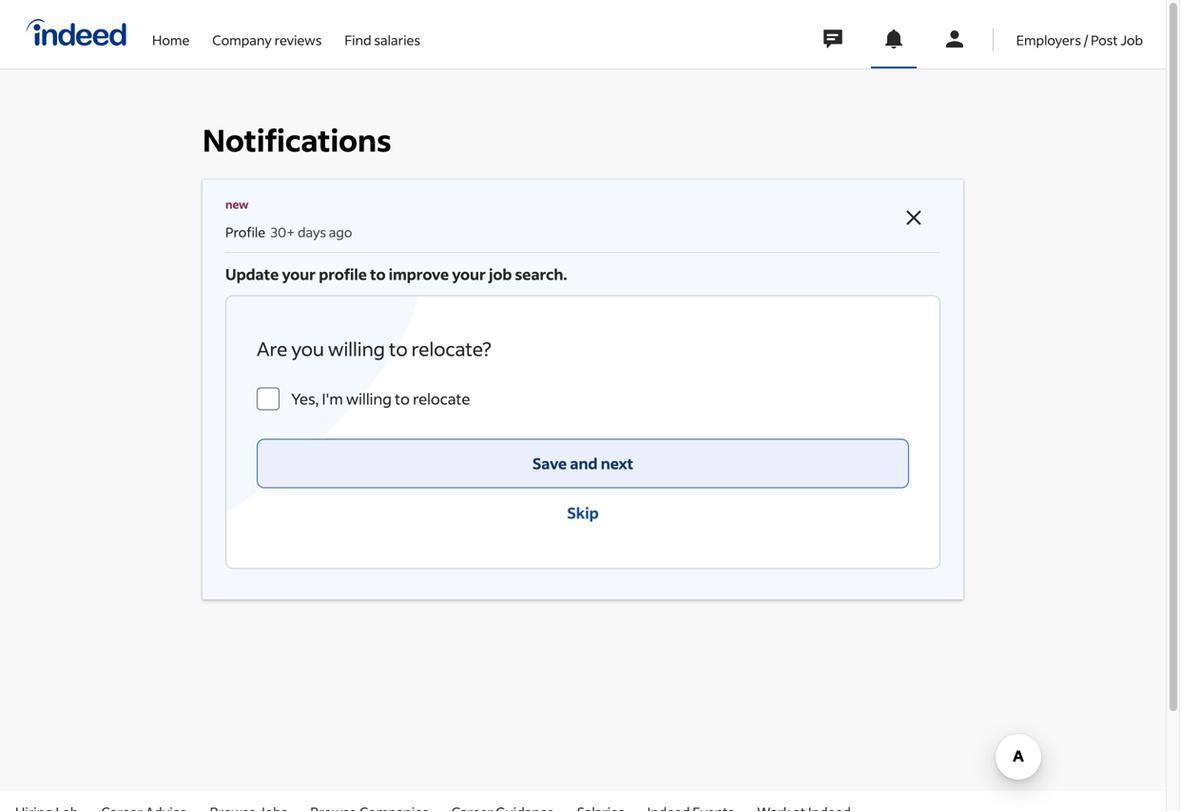 Task type: vqa. For each thing, say whether or not it's contained in the screenshot.
Save
yes



Task type: describe. For each thing, give the bounding box(es) containing it.
company reviews link
[[212, 0, 322, 65]]

post
[[1091, 31, 1118, 49]]

notifications main content
[[0, 0, 1166, 792]]

find salaries
[[345, 31, 421, 49]]

i'm
[[322, 389, 343, 408]]

find
[[345, 31, 372, 49]]

salaries
[[374, 31, 421, 49]]

account image
[[944, 28, 966, 50]]

ago
[[329, 223, 352, 241]]

yes, i'm willing to relocate
[[291, 389, 470, 408]]

1 your from the left
[[282, 264, 316, 284]]

relocate?
[[412, 336, 492, 361]]

to for relocate
[[395, 389, 410, 408]]

search.
[[515, 264, 568, 284]]

dismiss profile from 30+ days ago notification image
[[903, 206, 926, 229]]

save and next button
[[257, 439, 909, 488]]

employers / post job
[[1017, 31, 1143, 49]]

reviews
[[275, 31, 322, 49]]

employers / post job link
[[1017, 0, 1143, 65]]

notifications
[[203, 120, 392, 159]]

relocate
[[413, 389, 470, 408]]



Task type: locate. For each thing, give the bounding box(es) containing it.
are you willing to relocate?
[[257, 336, 492, 361]]

profile
[[225, 223, 265, 241]]

your left job
[[452, 264, 486, 284]]

willing for you
[[328, 336, 385, 361]]

home
[[152, 31, 190, 49]]

you
[[291, 336, 324, 361]]

to left relocate?
[[389, 336, 408, 361]]

are
[[257, 336, 288, 361]]

1 vertical spatial to
[[389, 336, 408, 361]]

0 horizontal spatial your
[[282, 264, 316, 284]]

willing right i'm
[[346, 389, 392, 408]]

to for improve
[[370, 264, 386, 284]]

company
[[212, 31, 272, 49]]

to for relocate?
[[389, 336, 408, 361]]

update
[[225, 264, 279, 284]]

new
[[225, 197, 249, 212]]

2 your from the left
[[452, 264, 486, 284]]

Yes, I'm willing to relocate checkbox
[[257, 388, 280, 410]]

willing
[[328, 336, 385, 361], [346, 389, 392, 408]]

skip link
[[257, 488, 909, 538]]

1 horizontal spatial your
[[452, 264, 486, 284]]

messages unread count 0 image
[[821, 20, 846, 58]]

improve
[[389, 264, 449, 284]]

skip
[[567, 503, 599, 523]]

0 vertical spatial to
[[370, 264, 386, 284]]

notifications unread count 0 image
[[883, 28, 905, 50]]

your
[[282, 264, 316, 284], [452, 264, 486, 284]]

willing right you
[[328, 336, 385, 361]]

days
[[298, 223, 326, 241]]

30+
[[271, 223, 295, 241]]

find salaries link
[[345, 0, 421, 65]]

yes,
[[291, 389, 319, 408]]

profile
[[319, 264, 367, 284]]

willing for i'm
[[346, 389, 392, 408]]

job
[[489, 264, 512, 284]]

to right profile
[[370, 264, 386, 284]]

company reviews
[[212, 31, 322, 49]]

home link
[[152, 0, 190, 65]]

0 vertical spatial willing
[[328, 336, 385, 361]]

profile 30+ days ago
[[225, 223, 352, 241]]

and
[[570, 454, 598, 473]]

to left relocate
[[395, 389, 410, 408]]

1 vertical spatial willing
[[346, 389, 392, 408]]

next
[[601, 454, 634, 473]]

/
[[1084, 31, 1089, 49]]

update your profile to improve your job search.
[[225, 264, 568, 284]]

save and next
[[533, 454, 634, 473]]

your down profile 30+ days ago
[[282, 264, 316, 284]]

to
[[370, 264, 386, 284], [389, 336, 408, 361], [395, 389, 410, 408]]

save
[[533, 454, 567, 473]]

employers
[[1017, 31, 1082, 49]]

job
[[1121, 31, 1143, 49]]

2 vertical spatial to
[[395, 389, 410, 408]]



